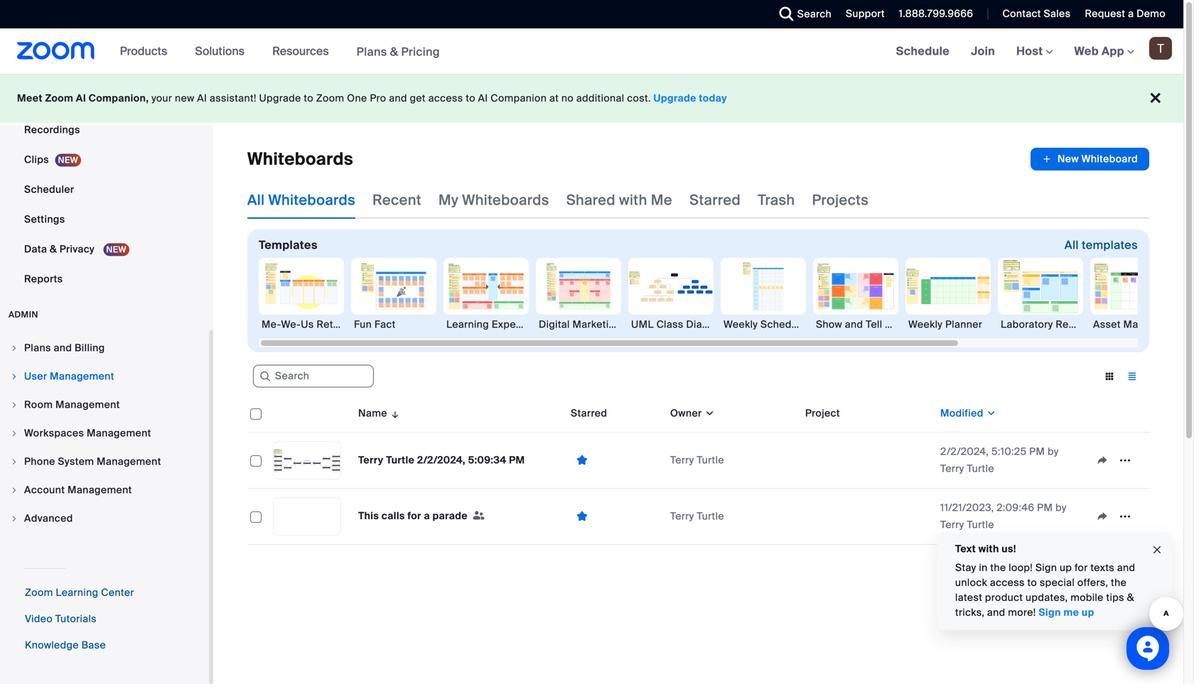Task type: locate. For each thing, give the bounding box(es) containing it.
banner
[[0, 28, 1184, 75]]

schedule left show
[[761, 318, 807, 331]]

& inside data & privacy link
[[50, 243, 57, 256]]

room
[[24, 399, 53, 412]]

whiteboard
[[1082, 153, 1138, 166]]

me-we-us retrospective
[[262, 318, 385, 331]]

uml class diagram element
[[629, 318, 728, 332]]

for up offers, on the right bottom of page
[[1075, 562, 1088, 575]]

for
[[408, 510, 422, 523], [1075, 562, 1088, 575]]

right image inside plans and billing "menu item"
[[10, 344, 18, 353]]

1 horizontal spatial ai
[[197, 92, 207, 105]]

up up special
[[1060, 562, 1073, 575]]

contact sales link
[[992, 0, 1075, 28], [1003, 7, 1071, 20]]

and left get
[[389, 92, 407, 105]]

right image
[[10, 401, 18, 410], [10, 429, 18, 438], [10, 458, 18, 466], [10, 515, 18, 523]]

2 horizontal spatial with
[[979, 543, 1000, 556]]

0 vertical spatial starred
[[690, 191, 741, 209]]

0 horizontal spatial for
[[408, 510, 422, 523]]

1 vertical spatial terry turtle
[[671, 510, 725, 523]]

for inside the stay in the loop! sign up for texts and unlock access to special offers, the latest product updates, mobile tips & tricks, and more!
[[1075, 562, 1088, 575]]

up down "mobile"
[[1082, 607, 1095, 620]]

plans up the user
[[24, 342, 51, 355]]

trash
[[758, 191, 795, 209]]

turtle inside 2/2/2024, 5:10:25 pm by terry turtle
[[967, 463, 995, 476]]

laboratory report button
[[998, 258, 1089, 332]]

2 right image from the top
[[10, 429, 18, 438]]

terry turtle for 11/21/2023,
[[671, 510, 725, 523]]

ai left companion,
[[76, 92, 86, 105]]

weekly inside weekly planner element
[[909, 318, 943, 331]]

with for text
[[979, 543, 1000, 556]]

1 vertical spatial all
[[1065, 238, 1079, 253]]

learning up tutorials
[[56, 587, 98, 600]]

1 vertical spatial plans
[[24, 342, 51, 355]]

1 vertical spatial starred
[[571, 407, 608, 420]]

1 vertical spatial learning
[[56, 587, 98, 600]]

& inside product information "navigation"
[[390, 44, 398, 59]]

terry turtle
[[671, 454, 725, 467], [671, 510, 725, 523]]

data & privacy link
[[0, 235, 209, 264]]

starred right me
[[690, 191, 741, 209]]

new whiteboard application
[[1031, 148, 1150, 171]]

share image
[[1092, 454, 1114, 467]]

pm inside "11/21/2023, 2:09:46 pm by terry turtle"
[[1038, 502, 1053, 515]]

and left 'billing' at the left of the page
[[54, 342, 72, 355]]

search button
[[769, 0, 836, 28]]

access inside meet zoom ai companion, footer
[[429, 92, 463, 105]]

plans inside "menu item"
[[24, 342, 51, 355]]

me
[[651, 191, 673, 209]]

with right tell
[[885, 318, 905, 331]]

& right tips
[[1128, 592, 1135, 605]]

experience
[[492, 318, 547, 331]]

2 vertical spatial a
[[424, 510, 430, 523]]

uml class diagram button
[[629, 258, 728, 332]]

cell for 2/2/2024,
[[800, 433, 935, 489]]

11/21/2023,
[[941, 502, 994, 515]]

account management
[[24, 484, 132, 497]]

0 horizontal spatial weekly
[[724, 318, 758, 331]]

all left 'templates'
[[1065, 238, 1079, 253]]

1 horizontal spatial upgrade
[[654, 92, 697, 105]]

user management menu item
[[0, 363, 209, 390]]

learning experience canvas element
[[444, 318, 585, 332]]

zoom up 'video'
[[25, 587, 53, 600]]

1 horizontal spatial learning
[[447, 318, 489, 331]]

all inside 'tab list'
[[247, 191, 265, 209]]

scheduler link
[[0, 176, 209, 204]]

1 vertical spatial up
[[1082, 607, 1095, 620]]

0 vertical spatial right image
[[10, 344, 18, 353]]

1 horizontal spatial &
[[390, 44, 398, 59]]

1 upgrade from the left
[[259, 92, 301, 105]]

terry turtle for 2/2/2024,
[[671, 454, 725, 467]]

a left "demo"
[[1129, 7, 1134, 20]]

whiteboards for all
[[268, 191, 356, 209]]

upgrade down product information "navigation"
[[259, 92, 301, 105]]

web app
[[1075, 44, 1125, 59]]

account management menu item
[[0, 477, 209, 504]]

to
[[304, 92, 314, 105], [466, 92, 476, 105], [1028, 577, 1038, 590]]

right image down admin
[[10, 344, 18, 353]]

by left share icon
[[1056, 502, 1067, 515]]

2 vertical spatial with
[[979, 543, 1000, 556]]

2 weekly from the left
[[909, 318, 943, 331]]

1 terry turtle from the top
[[671, 454, 725, 467]]

2/2/2024, inside 2/2/2024, 5:10:25 pm by terry turtle
[[941, 445, 989, 459]]

management down 'billing' at the left of the page
[[50, 370, 114, 383]]

0 vertical spatial all
[[247, 191, 265, 209]]

zoom
[[45, 92, 73, 105], [316, 92, 344, 105], [25, 587, 53, 600]]

access up product
[[990, 577, 1025, 590]]

pm right 2:09:46
[[1038, 502, 1053, 515]]

plans up meet zoom ai companion, your new ai assistant! upgrade to zoom one pro and get access to ai companion at no additional cost. upgrade today
[[357, 44, 387, 59]]

plans for plans & pricing
[[357, 44, 387, 59]]

& right data
[[50, 243, 57, 256]]

&
[[390, 44, 398, 59], [50, 243, 57, 256], [1128, 592, 1135, 605]]

weekly for weekly planner
[[909, 318, 943, 331]]

and inside "menu item"
[[54, 342, 72, 355]]

for right calls
[[408, 510, 422, 523]]

1.888.799.9666
[[899, 7, 974, 20]]

access right get
[[429, 92, 463, 105]]

1 vertical spatial by
[[1056, 502, 1067, 515]]

with inside tabs of all whiteboard page 'tab list'
[[619, 191, 648, 209]]

with
[[619, 191, 648, 209], [885, 318, 905, 331], [979, 543, 1000, 556]]

0 vertical spatial the
[[991, 562, 1007, 575]]

thumbnail of terry turtle 2/2/2024, 5:09:34 pm image
[[274, 442, 341, 479]]

projects
[[812, 191, 869, 209]]

2 cell from the top
[[800, 489, 935, 545]]

1 horizontal spatial to
[[466, 92, 476, 105]]

user management
[[24, 370, 114, 383]]

0 horizontal spatial all
[[247, 191, 265, 209]]

1 right image from the top
[[10, 401, 18, 410]]

ai left companion
[[478, 92, 488, 105]]

cell
[[800, 433, 935, 489], [800, 489, 935, 545]]

management for account management
[[68, 484, 132, 497]]

2 horizontal spatial &
[[1128, 592, 1135, 605]]

0 horizontal spatial with
[[619, 191, 648, 209]]

upgrade
[[259, 92, 301, 105], [654, 92, 697, 105]]

management for workspaces management
[[87, 427, 151, 440]]

1 horizontal spatial up
[[1082, 607, 1095, 620]]

zoom right the meet
[[45, 92, 73, 105]]

1 canvas from the left
[[549, 318, 585, 331]]

a left parade
[[424, 510, 430, 523]]

host
[[1017, 44, 1046, 59]]

this calls for a parade element
[[358, 510, 470, 523]]

pm for 11/21/2023, 2:09:46 pm by terry turtle
[[1038, 502, 1053, 515]]

4 right image from the top
[[10, 515, 18, 523]]

management inside button
[[1124, 318, 1188, 331]]

phone
[[24, 455, 55, 469]]

canvas
[[549, 318, 585, 331], [624, 318, 660, 331]]

0 horizontal spatial schedule
[[761, 318, 807, 331]]

host button
[[1017, 44, 1054, 59]]

weekly
[[724, 318, 758, 331], [909, 318, 943, 331]]

2/2/2024, down modified popup button
[[941, 445, 989, 459]]

application
[[247, 395, 1160, 556], [1092, 450, 1144, 471], [1092, 506, 1144, 528]]

right image inside the user management menu item
[[10, 373, 18, 381]]

0 horizontal spatial a
[[424, 510, 430, 523]]

list mode, selected image
[[1121, 370, 1144, 383]]

all for all templates
[[1065, 238, 1079, 253]]

tips
[[1107, 592, 1125, 605]]

1 vertical spatial a
[[908, 318, 914, 331]]

1 horizontal spatial for
[[1075, 562, 1088, 575]]

support link
[[836, 0, 889, 28], [846, 7, 885, 20]]

1 vertical spatial right image
[[10, 373, 18, 381]]

1 horizontal spatial weekly
[[909, 318, 943, 331]]

0 vertical spatial schedule
[[896, 44, 950, 59]]

all
[[247, 191, 265, 209], [1065, 238, 1079, 253]]

cost.
[[627, 92, 651, 105]]

the up tips
[[1111, 577, 1127, 590]]

1 vertical spatial with
[[885, 318, 905, 331]]

1 horizontal spatial the
[[1111, 577, 1127, 590]]

the right in in the bottom right of the page
[[991, 562, 1007, 575]]

management down phone system management "menu item"
[[68, 484, 132, 497]]

whiteboards right the my
[[462, 191, 549, 209]]

1 horizontal spatial access
[[990, 577, 1025, 590]]

2 terry turtle from the top
[[671, 510, 725, 523]]

application containing name
[[247, 395, 1160, 556]]

show and tell with a twist element
[[813, 318, 941, 332]]

twist
[[916, 318, 941, 331]]

whiteboards up all whiteboards
[[247, 148, 353, 170]]

1 vertical spatial sign
[[1039, 607, 1062, 620]]

2 canvas from the left
[[624, 318, 660, 331]]

starred inside tabs of all whiteboard page 'tab list'
[[690, 191, 741, 209]]

my whiteboards
[[439, 191, 549, 209]]

up
[[1060, 562, 1073, 575], [1082, 607, 1095, 620]]

pro
[[370, 92, 386, 105]]

1 horizontal spatial 2/2/2024,
[[941, 445, 989, 459]]

2 horizontal spatial to
[[1028, 577, 1038, 590]]

learning left the experience at left
[[447, 318, 489, 331]]

tricks,
[[956, 607, 985, 620]]

system
[[58, 455, 94, 469]]

starred up click to unstar the whiteboard terry turtle 2/2/2024, 5:09:34 pm icon
[[571, 407, 608, 420]]

plans and billing
[[24, 342, 105, 355]]

workspaces management menu item
[[0, 420, 209, 447]]

right image for phone
[[10, 458, 18, 466]]

0 vertical spatial by
[[1048, 445, 1059, 459]]

1 horizontal spatial starred
[[690, 191, 741, 209]]

sign up special
[[1036, 562, 1058, 575]]

pm for 2/2/2024, 5:10:25 pm by terry turtle
[[1030, 445, 1046, 459]]

plans
[[357, 44, 387, 59], [24, 342, 51, 355]]

1 weekly from the left
[[724, 318, 758, 331]]

1 vertical spatial access
[[990, 577, 1025, 590]]

recordings
[[24, 123, 80, 137]]

1 horizontal spatial all
[[1065, 238, 1079, 253]]

management up workspaces management
[[56, 399, 120, 412]]

digital marketing canvas button
[[536, 258, 660, 332]]

templates
[[259, 238, 318, 253]]

2/2/2024,
[[941, 445, 989, 459], [417, 454, 466, 467]]

right image inside phone system management "menu item"
[[10, 458, 18, 466]]

arrow down image
[[387, 405, 401, 422]]

search
[[798, 7, 832, 21]]

fun fact button
[[351, 258, 437, 332]]

meetings navigation
[[886, 28, 1184, 75]]

request a demo
[[1085, 7, 1166, 20]]

& for plans
[[390, 44, 398, 59]]

all inside button
[[1065, 238, 1079, 253]]

2/2/2024, left 5:09:34
[[417, 454, 466, 467]]

at
[[550, 92, 559, 105]]

1 vertical spatial &
[[50, 243, 57, 256]]

0 vertical spatial access
[[429, 92, 463, 105]]

1 horizontal spatial plans
[[357, 44, 387, 59]]

weekly inside weekly schedule element
[[724, 318, 758, 331]]

workspaces
[[24, 427, 84, 440]]

0 vertical spatial with
[[619, 191, 648, 209]]

texts
[[1091, 562, 1115, 575]]

thumbnail of this calls for a parade image
[[274, 498, 341, 535]]

1 horizontal spatial a
[[908, 318, 914, 331]]

0 horizontal spatial &
[[50, 243, 57, 256]]

5:10:25
[[992, 445, 1027, 459]]

5:09:34
[[468, 454, 507, 467]]

parade
[[433, 510, 468, 523]]

solutions
[[195, 44, 245, 59]]

0 horizontal spatial 2/2/2024,
[[417, 454, 466, 467]]

by inside "11/21/2023, 2:09:46 pm by terry turtle"
[[1056, 502, 1067, 515]]

& left pricing
[[390, 44, 398, 59]]

web
[[1075, 44, 1099, 59]]

laboratory report element
[[998, 318, 1089, 332]]

1 cell from the top
[[800, 433, 935, 489]]

and
[[389, 92, 407, 105], [845, 318, 864, 331], [54, 342, 72, 355], [1118, 562, 1136, 575], [988, 607, 1006, 620]]

right image left phone
[[10, 458, 18, 466]]

0 horizontal spatial access
[[429, 92, 463, 105]]

0 horizontal spatial ai
[[76, 92, 86, 105]]

right image left room
[[10, 401, 18, 410]]

all templates
[[1065, 238, 1138, 253]]

name
[[358, 407, 387, 420]]

1 horizontal spatial schedule
[[896, 44, 950, 59]]

weekly schedule element
[[721, 318, 807, 332]]

by right 5:10:25
[[1048, 445, 1059, 459]]

a inside application
[[424, 510, 430, 523]]

0 vertical spatial for
[[408, 510, 422, 523]]

0 vertical spatial &
[[390, 44, 398, 59]]

modified button
[[941, 407, 997, 421]]

3 right image from the top
[[10, 486, 18, 495]]

application for 11/21/2023, 2:09:46 pm by terry turtle
[[1092, 506, 1144, 528]]

0 vertical spatial learning
[[447, 318, 489, 331]]

management down the room management menu item
[[87, 427, 151, 440]]

advanced
[[24, 512, 73, 525]]

modified
[[941, 407, 984, 420]]

turtle inside "11/21/2023, 2:09:46 pm by terry turtle"
[[967, 519, 995, 532]]

sign me up
[[1039, 607, 1095, 620]]

1 right image from the top
[[10, 344, 18, 353]]

to left companion
[[466, 92, 476, 105]]

with left me
[[619, 191, 648, 209]]

asset management element
[[1091, 318, 1188, 332]]

workspaces management
[[24, 427, 151, 440]]

1 vertical spatial the
[[1111, 577, 1127, 590]]

2 right image from the top
[[10, 373, 18, 381]]

terry inside "11/21/2023, 2:09:46 pm by terry turtle"
[[941, 519, 965, 532]]

right image inside the account management menu item
[[10, 486, 18, 495]]

2 vertical spatial &
[[1128, 592, 1135, 605]]

right image inside the room management menu item
[[10, 401, 18, 410]]

uml
[[631, 318, 654, 331]]

0 horizontal spatial plans
[[24, 342, 51, 355]]

management for room management
[[56, 399, 120, 412]]

1 horizontal spatial with
[[885, 318, 905, 331]]

all up the templates
[[247, 191, 265, 209]]

one
[[347, 92, 367, 105]]

whiteboards up the templates
[[268, 191, 356, 209]]

all templates button
[[1065, 234, 1138, 257]]

sign down updates,
[[1039, 607, 1062, 620]]

schedule down 1.888.799.9666
[[896, 44, 950, 59]]

upgrade right cost.
[[654, 92, 697, 105]]

management for user management
[[50, 370, 114, 383]]

access
[[429, 92, 463, 105], [990, 577, 1025, 590]]

plans inside product information "navigation"
[[357, 44, 387, 59]]

and left tell
[[845, 318, 864, 331]]

0 horizontal spatial canvas
[[549, 318, 585, 331]]

2 vertical spatial right image
[[10, 486, 18, 495]]

0 vertical spatial a
[[1129, 7, 1134, 20]]

0 horizontal spatial upgrade
[[259, 92, 301, 105]]

to down the resources 'dropdown button'
[[304, 92, 314, 105]]

clips
[[24, 153, 49, 166]]

stay in the loop! sign up for texts and unlock access to special offers, the latest product updates, mobile tips & tricks, and more!
[[956, 562, 1136, 620]]

management right asset
[[1124, 318, 1188, 331]]

3 right image from the top
[[10, 458, 18, 466]]

0 vertical spatial terry turtle
[[671, 454, 725, 467]]

right image left workspaces
[[10, 429, 18, 438]]

weekly planner element
[[906, 318, 991, 332]]

right image inside the "workspaces management" menu item
[[10, 429, 18, 438]]

1 horizontal spatial canvas
[[624, 318, 660, 331]]

a left twist
[[908, 318, 914, 331]]

2 horizontal spatial ai
[[478, 92, 488, 105]]

management for asset management
[[1124, 318, 1188, 331]]

0 vertical spatial up
[[1060, 562, 1073, 575]]

right image left advanced
[[10, 515, 18, 523]]

1 vertical spatial schedule
[[761, 318, 807, 331]]

right image
[[10, 344, 18, 353], [10, 373, 18, 381], [10, 486, 18, 495]]

right image left the account
[[10, 486, 18, 495]]

management down the "workspaces management" menu item
[[97, 455, 161, 469]]

3 ai from the left
[[478, 92, 488, 105]]

0 vertical spatial sign
[[1036, 562, 1058, 575]]

pm inside 2/2/2024, 5:10:25 pm by terry turtle
[[1030, 445, 1046, 459]]

right image left the user
[[10, 373, 18, 381]]

0 vertical spatial plans
[[357, 44, 387, 59]]

request
[[1085, 7, 1126, 20]]

with up in in the bottom right of the page
[[979, 543, 1000, 556]]

no
[[562, 92, 574, 105]]

0 horizontal spatial up
[[1060, 562, 1073, 575]]

room management
[[24, 399, 120, 412]]

pm right 5:10:25
[[1030, 445, 1046, 459]]

app
[[1102, 44, 1125, 59]]

ai right new
[[197, 92, 207, 105]]

by inside 2/2/2024, 5:10:25 pm by terry turtle
[[1048, 445, 1059, 459]]

2 horizontal spatial a
[[1129, 7, 1134, 20]]

to down loop!
[[1028, 577, 1038, 590]]

weekly planner
[[909, 318, 983, 331]]

1 vertical spatial for
[[1075, 562, 1088, 575]]



Task type: vqa. For each thing, say whether or not it's contained in the screenshot.
leftmost the your
no



Task type: describe. For each thing, give the bounding box(es) containing it.
right image for room
[[10, 401, 18, 410]]

schedule link
[[886, 28, 961, 74]]

planner
[[946, 318, 983, 331]]

plans & pricing
[[357, 44, 440, 59]]

with for shared
[[619, 191, 648, 209]]

close image
[[1152, 542, 1163, 559]]

plans and billing menu item
[[0, 335, 209, 362]]

plans for plans and billing
[[24, 342, 51, 355]]

admin
[[9, 309, 38, 320]]

0 horizontal spatial to
[[304, 92, 314, 105]]

2 upgrade from the left
[[654, 92, 697, 105]]

products
[[120, 44, 167, 59]]

shared with me
[[567, 191, 673, 209]]

weekly planner button
[[906, 258, 991, 332]]

to inside the stay in the loop! sign up for texts and unlock access to special offers, the latest product updates, mobile tips & tricks, and more!
[[1028, 577, 1038, 590]]

tutorials
[[55, 613, 97, 626]]

digital marketing canvas element
[[536, 318, 660, 332]]

learning experience canvas button
[[444, 258, 585, 332]]

pm right 5:09:34
[[509, 454, 525, 467]]

recordings link
[[0, 116, 209, 144]]

learning inside button
[[447, 318, 489, 331]]

resources button
[[272, 28, 335, 74]]

down image
[[702, 407, 715, 421]]

knowledge base link
[[25, 639, 106, 652]]

fun fact
[[354, 318, 396, 331]]

2/2/2024, 5:10:25 pm by terry turtle
[[941, 445, 1059, 476]]

sign inside the stay in the loop! sign up for texts and unlock access to special offers, the latest product updates, mobile tips & tricks, and more!
[[1036, 562, 1058, 575]]

report
[[1056, 318, 1089, 331]]

latest
[[956, 592, 983, 605]]

fun
[[354, 318, 372, 331]]

video tutorials link
[[25, 613, 97, 626]]

click to unstar the whiteboard this calls for a parade image
[[571, 510, 594, 524]]

the board this calls for a parade has been shared with others image
[[473, 510, 485, 521]]

fact
[[375, 318, 396, 331]]

special
[[1040, 577, 1075, 590]]

new whiteboard button
[[1031, 148, 1150, 171]]

more!
[[1009, 607, 1037, 620]]

right image for user management
[[10, 373, 18, 381]]

product
[[985, 592, 1023, 605]]

by for 2/2/2024, 5:10:25 pm by terry turtle
[[1048, 445, 1059, 459]]

unlock
[[956, 577, 988, 590]]

assistant!
[[210, 92, 257, 105]]

right image for account management
[[10, 486, 18, 495]]

meet zoom ai companion, footer
[[0, 74, 1184, 123]]

billing
[[75, 342, 105, 355]]

laboratory report
[[1001, 318, 1089, 331]]

privacy
[[60, 243, 95, 256]]

canvas for digital marketing canvas
[[624, 318, 660, 331]]

user
[[24, 370, 47, 383]]

zoom left "one"
[[316, 92, 344, 105]]

up inside the stay in the loop! sign up for texts and unlock access to special offers, the latest product updates, mobile tips & tricks, and more!
[[1060, 562, 1073, 575]]

all for all whiteboards
[[247, 191, 265, 209]]

personal menu menu
[[0, 0, 209, 295]]

2 ai from the left
[[197, 92, 207, 105]]

terry turtle 2/2/2024, 5:09:34 pm element
[[358, 454, 525, 467]]

text
[[956, 543, 976, 556]]

companion
[[491, 92, 547, 105]]

whiteboards for my
[[462, 191, 549, 209]]

account
[[24, 484, 65, 497]]

clips link
[[0, 146, 209, 174]]

advanced menu item
[[0, 506, 209, 533]]

and down product
[[988, 607, 1006, 620]]

right image inside advanced menu item
[[10, 515, 18, 523]]

right image for plans and billing
[[10, 344, 18, 353]]

your
[[152, 92, 172, 105]]

& inside the stay in the loop! sign up for texts and unlock access to special offers, the latest product updates, mobile tips & tricks, and more!
[[1128, 592, 1135, 605]]

asset management
[[1094, 318, 1188, 331]]

us!
[[1002, 543, 1017, 556]]

reports link
[[0, 265, 209, 294]]

join
[[971, 44, 996, 59]]

canvas for learning experience canvas
[[549, 318, 585, 331]]

asset
[[1094, 318, 1121, 331]]

Search text field
[[253, 365, 374, 388]]

1.888.799.9666 button up schedule link at top
[[899, 7, 974, 20]]

me-
[[262, 318, 281, 331]]

1.888.799.9666 button up join
[[889, 0, 977, 28]]

class
[[657, 318, 684, 331]]

access inside the stay in the loop! sign up for texts and unlock access to special offers, the latest product updates, mobile tips & tricks, and more!
[[990, 577, 1025, 590]]

me-we-us retrospective button
[[259, 258, 385, 332]]

product information navigation
[[109, 28, 451, 75]]

tabs of all whiteboard page tab list
[[247, 182, 869, 219]]

0 horizontal spatial learning
[[56, 587, 98, 600]]

for inside application
[[408, 510, 422, 523]]

terry inside 2/2/2024, 5:10:25 pm by terry turtle
[[941, 463, 965, 476]]

with inside button
[[885, 318, 905, 331]]

add image
[[1042, 152, 1052, 166]]

owner button
[[671, 407, 715, 421]]

stay
[[956, 562, 977, 575]]

reports
[[24, 273, 63, 286]]

terry turtle 2/2/2024, 5:09:34 pm
[[358, 454, 525, 467]]

us
[[301, 318, 314, 331]]

this
[[358, 510, 379, 523]]

more options for terry turtle 2/2/2024, 5:09:34 pm image
[[1114, 454, 1137, 467]]

& for data
[[50, 243, 57, 256]]

shared
[[567, 191, 616, 209]]

phone system management menu item
[[0, 449, 209, 476]]

2:09:46
[[997, 502, 1035, 515]]

data
[[24, 243, 47, 256]]

more options for this calls for a parade image
[[1114, 511, 1137, 523]]

cell for 11/21/2023,
[[800, 489, 935, 545]]

and inside meet zoom ai companion, footer
[[389, 92, 407, 105]]

click to unstar the whiteboard terry turtle 2/2/2024, 5:09:34 pm image
[[571, 454, 594, 468]]

management inside "menu item"
[[97, 455, 161, 469]]

project
[[806, 407, 840, 420]]

schedule inside button
[[761, 318, 807, 331]]

show and tell with a twist button
[[813, 258, 941, 332]]

0 horizontal spatial starred
[[571, 407, 608, 420]]

0 horizontal spatial the
[[991, 562, 1007, 575]]

the board this calls for a parade has been shared with others element
[[470, 510, 485, 525]]

share image
[[1092, 511, 1114, 523]]

demo
[[1137, 7, 1166, 20]]

meet zoom ai companion, your new ai assistant! upgrade to zoom one pro and get access to ai companion at no additional cost. upgrade today
[[17, 92, 727, 105]]

1 ai from the left
[[76, 92, 86, 105]]

right image for workspaces
[[10, 429, 18, 438]]

recent
[[373, 191, 422, 209]]

today
[[699, 92, 727, 105]]

weekly for weekly schedule
[[724, 318, 758, 331]]

my
[[439, 191, 459, 209]]

fun fact element
[[351, 318, 437, 332]]

11/21/2023, 2:09:46 pm by terry turtle
[[941, 502, 1067, 532]]

data & privacy
[[24, 243, 97, 256]]

knowledge base
[[25, 639, 106, 652]]

all whiteboards
[[247, 191, 356, 209]]

digital
[[539, 318, 570, 331]]

schedule inside meetings navigation
[[896, 44, 950, 59]]

weekly schedule button
[[721, 258, 807, 332]]

admin menu menu
[[0, 335, 209, 534]]

settings link
[[0, 206, 209, 234]]

a inside button
[[908, 318, 914, 331]]

and inside button
[[845, 318, 864, 331]]

application for 2/2/2024, 5:10:25 pm by terry turtle
[[1092, 450, 1144, 471]]

by for 11/21/2023, 2:09:46 pm by terry turtle
[[1056, 502, 1067, 515]]

we-
[[281, 318, 301, 331]]

and right texts
[[1118, 562, 1136, 575]]

upgrade today link
[[654, 92, 727, 105]]

new
[[175, 92, 195, 105]]

text with us!
[[956, 543, 1017, 556]]

calls
[[382, 510, 405, 523]]

laboratory
[[1001, 318, 1054, 331]]

updates,
[[1026, 592, 1068, 605]]

digital marketing canvas
[[539, 318, 660, 331]]

room management menu item
[[0, 392, 209, 419]]

profile picture image
[[1150, 37, 1173, 60]]

zoom logo image
[[17, 42, 95, 60]]

grid mode, not selected image
[[1099, 370, 1121, 383]]

me-we-us retrospective element
[[259, 318, 385, 332]]

base
[[81, 639, 106, 652]]

down image
[[984, 407, 997, 421]]

banner containing products
[[0, 28, 1184, 75]]

show and tell with a twist
[[816, 318, 941, 331]]



